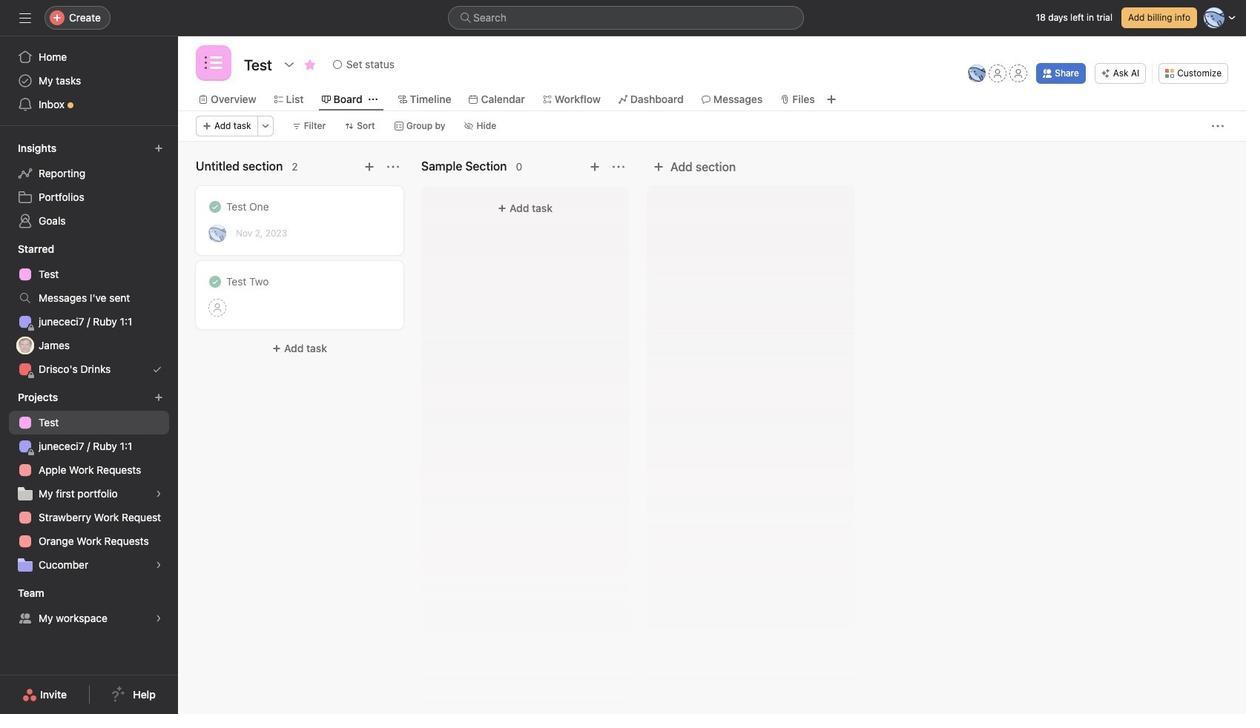 Task type: vqa. For each thing, say whether or not it's contained in the screenshot.
3️⃣ Third: Get organized with sections cell Mario Bowers
no



Task type: describe. For each thing, give the bounding box(es) containing it.
Completed checkbox
[[206, 198, 224, 216]]

more actions image
[[261, 122, 270, 131]]

add task image for more section actions image
[[589, 161, 601, 173]]

list image
[[205, 54, 223, 72]]

more actions image
[[1212, 120, 1224, 132]]

hide sidebar image
[[19, 12, 31, 24]]

tab actions image
[[368, 95, 377, 104]]

new insights image
[[154, 144, 163, 153]]

new project or portfolio image
[[154, 393, 163, 402]]



Task type: locate. For each thing, give the bounding box(es) containing it.
completed image
[[206, 273, 224, 291]]

Completed checkbox
[[206, 273, 224, 291]]

1 horizontal spatial add task image
[[589, 161, 601, 173]]

None text field
[[240, 51, 276, 78]]

list box
[[448, 6, 804, 30]]

global element
[[0, 36, 178, 125]]

see details, my workspace image
[[154, 614, 163, 623]]

more section actions image
[[613, 161, 625, 173]]

add task image for more section actions icon
[[363, 161, 375, 173]]

show options image
[[283, 59, 295, 70]]

1 add task image from the left
[[363, 161, 375, 173]]

toggle assignee popover image
[[208, 224, 226, 242]]

starred element
[[0, 236, 178, 384]]

add tab image
[[825, 93, 837, 105]]

add task image left more section actions icon
[[363, 161, 375, 173]]

see details, my first portfolio image
[[154, 490, 163, 498]]

add task image left more section actions image
[[589, 161, 601, 173]]

add task image
[[363, 161, 375, 173], [589, 161, 601, 173]]

see details, cucomber image
[[154, 561, 163, 570]]

more section actions image
[[387, 161, 399, 173]]

completed image
[[206, 198, 224, 216]]

remove from starred image
[[304, 59, 316, 70]]

2 add task image from the left
[[589, 161, 601, 173]]

manage project members image
[[968, 65, 986, 82]]

insights element
[[0, 135, 178, 236]]

0 horizontal spatial add task image
[[363, 161, 375, 173]]

teams element
[[0, 580, 178, 633]]

projects element
[[0, 384, 178, 580]]



